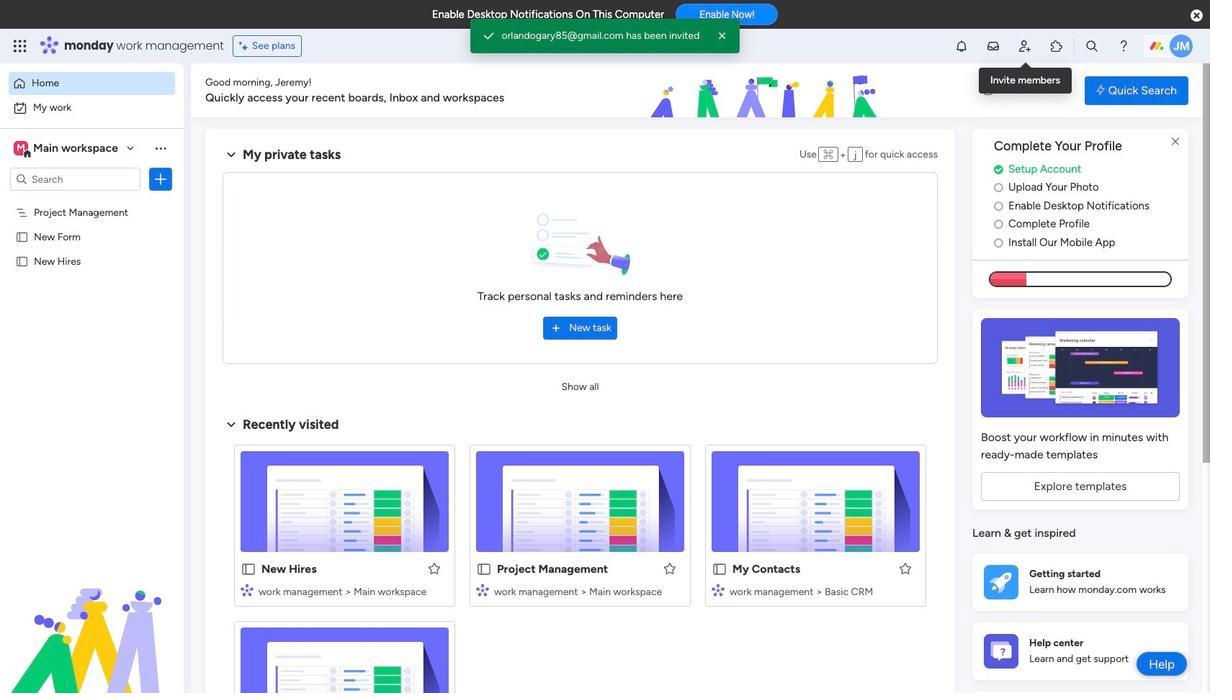 Task type: describe. For each thing, give the bounding box(es) containing it.
invite members image
[[1018, 39, 1032, 53]]

see plans image
[[239, 38, 252, 54]]

workspace selection element
[[14, 140, 120, 158]]

jeremy miller image
[[1170, 35, 1193, 58]]

dapulse close image
[[1191, 9, 1203, 23]]

2 circle o image from the top
[[994, 201, 1003, 212]]

close image
[[716, 29, 730, 43]]

options image
[[153, 172, 168, 187]]

update feed image
[[986, 39, 1001, 53]]

select product image
[[13, 39, 27, 53]]

1 vertical spatial lottie animation element
[[0, 548, 184, 694]]

1 vertical spatial public board image
[[15, 254, 29, 268]]

v2 bolt switch image
[[1097, 82, 1105, 98]]

templates image image
[[986, 319, 1176, 418]]

2 add to favorites image from the left
[[663, 562, 677, 576]]

check circle image
[[994, 164, 1003, 175]]

getting started element
[[973, 554, 1189, 611]]

1 vertical spatial option
[[9, 97, 175, 120]]

Search in workspace field
[[30, 171, 120, 188]]

help center element
[[973, 623, 1189, 681]]

public board image inside quick search results list box
[[476, 562, 492, 577]]

0 vertical spatial lottie animation element
[[565, 63, 970, 118]]

close recently visited image
[[223, 416, 240, 433]]

public board image for 3rd add to favorites image
[[712, 562, 728, 577]]



Task type: vqa. For each thing, say whether or not it's contained in the screenshot.
Add to favorites image's Public board image
yes



Task type: locate. For each thing, give the bounding box(es) containing it.
2 vertical spatial option
[[0, 199, 184, 202]]

1 vertical spatial circle o image
[[994, 238, 1003, 248]]

workspace image
[[14, 140, 28, 156]]

2 circle o image from the top
[[994, 238, 1003, 248]]

1 horizontal spatial add to favorites image
[[663, 562, 677, 576]]

0 horizontal spatial lottie animation element
[[0, 548, 184, 694]]

public board image for 3rd add to favorites image from the right
[[241, 562, 256, 577]]

lottie animation element
[[565, 63, 970, 118], [0, 548, 184, 694]]

1 circle o image from the top
[[994, 182, 1003, 193]]

search everything image
[[1085, 39, 1099, 53]]

1 circle o image from the top
[[994, 219, 1003, 230]]

1 add to favorites image from the left
[[427, 562, 442, 576]]

workspace options image
[[153, 141, 168, 155]]

public board image
[[15, 230, 29, 243], [15, 254, 29, 268], [476, 562, 492, 577]]

quick search results list box
[[223, 433, 938, 694]]

2 public board image from the left
[[712, 562, 728, 577]]

0 horizontal spatial public board image
[[241, 562, 256, 577]]

0 vertical spatial public board image
[[15, 230, 29, 243]]

monday marketplace image
[[1050, 39, 1064, 53]]

0 horizontal spatial lottie animation image
[[0, 548, 184, 694]]

1 vertical spatial circle o image
[[994, 201, 1003, 212]]

public board image
[[241, 562, 256, 577], [712, 562, 728, 577]]

1 vertical spatial lottie animation image
[[0, 548, 184, 694]]

circle o image
[[994, 219, 1003, 230], [994, 238, 1003, 248]]

lottie animation image
[[565, 63, 970, 118], [0, 548, 184, 694]]

2 horizontal spatial add to favorites image
[[898, 562, 913, 576]]

notifications image
[[955, 39, 969, 53]]

list box
[[0, 197, 184, 468]]

dapulse x slim image
[[1167, 133, 1184, 151]]

2 vertical spatial public board image
[[476, 562, 492, 577]]

1 horizontal spatial lottie animation element
[[565, 63, 970, 118]]

close my private tasks image
[[223, 146, 240, 164]]

v2 user feedback image
[[984, 82, 995, 99]]

0 vertical spatial lottie animation image
[[565, 63, 970, 118]]

0 horizontal spatial add to favorites image
[[427, 562, 442, 576]]

3 add to favorites image from the left
[[898, 562, 913, 576]]

alert
[[470, 19, 740, 53]]

1 horizontal spatial lottie animation image
[[565, 63, 970, 118]]

0 vertical spatial circle o image
[[994, 219, 1003, 230]]

add to favorites image
[[427, 562, 442, 576], [663, 562, 677, 576], [898, 562, 913, 576]]

1 public board image from the left
[[241, 562, 256, 577]]

1 horizontal spatial public board image
[[712, 562, 728, 577]]

0 vertical spatial option
[[9, 72, 175, 95]]

help image
[[1117, 39, 1131, 53]]

circle o image
[[994, 182, 1003, 193], [994, 201, 1003, 212]]

option
[[9, 72, 175, 95], [9, 97, 175, 120], [0, 199, 184, 202]]

0 vertical spatial circle o image
[[994, 182, 1003, 193]]



